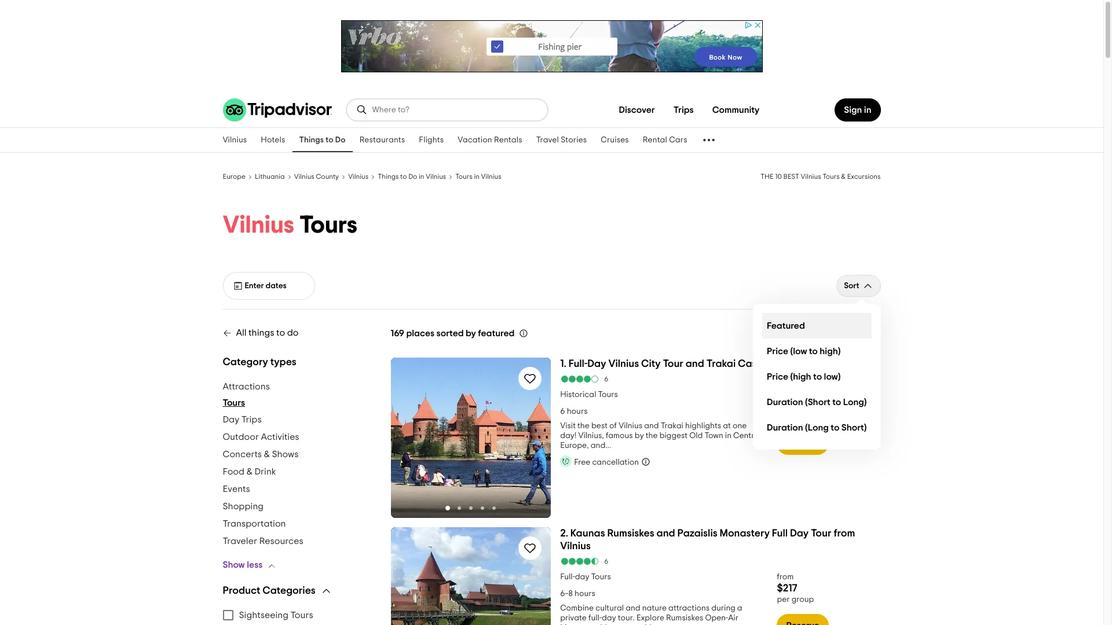 Task type: locate. For each thing, give the bounding box(es) containing it.
to for all things to do
[[276, 329, 285, 338]]

full
[[772, 529, 788, 539]]

6–8 hours
[[560, 590, 596, 598]]

0 vertical spatial trips
[[674, 105, 694, 115]]

tour inside kaunas rumsiskes and pazaislis monastery full day tour from vilnius
[[811, 529, 832, 539]]

county
[[316, 173, 339, 180]]

1 horizontal spatial trakai
[[707, 359, 736, 370]]

6 up 'visit'
[[560, 408, 565, 416]]

lithuania
[[255, 173, 285, 180]]

1 vertical spatial duration
[[767, 423, 804, 433]]

to down restaurants link
[[401, 173, 407, 180]]

city
[[642, 359, 661, 370]]

tours down vacation
[[456, 173, 473, 180]]

search image
[[356, 104, 368, 116]]

things inside things to do in vilnius link
[[378, 173, 399, 180]]

the
[[761, 173, 774, 180]]

1 vertical spatial 6 link
[[560, 558, 881, 566]]

flights link
[[412, 128, 451, 152]]

0 vertical spatial do
[[335, 136, 346, 144]]

0 horizontal spatial trips
[[242, 416, 262, 425]]

from inside from $217 per group
[[777, 574, 794, 582]]

0 horizontal spatial vilnius link
[[216, 128, 254, 152]]

1 vertical spatial price
[[767, 372, 789, 382]]

exposition…
[[623, 625, 667, 626]]

0 vertical spatial hours
[[567, 408, 588, 416]]

featured
[[478, 329, 515, 338]]

0 vertical spatial day
[[575, 574, 590, 582]]

1 horizontal spatial tour
[[811, 529, 832, 539]]

things inside things to do link
[[299, 136, 324, 144]]

1 vertical spatial trakai
[[661, 422, 684, 431]]

6 up full-day tours
[[605, 558, 609, 565]]

enter
[[245, 282, 264, 290]]

vacation rentals link
[[451, 128, 529, 152]]

sorted
[[437, 329, 464, 338]]

0 vertical spatial 6 link
[[560, 376, 881, 384]]

vilnius down vacation rentals link at the left top
[[481, 173, 502, 180]]

2 vertical spatial &
[[247, 468, 253, 477]]

to up the county
[[326, 136, 334, 144]]

1 vertical spatial do
[[409, 173, 417, 180]]

1 vertical spatial things
[[378, 173, 399, 180]]

2 vertical spatial 6
[[605, 558, 609, 565]]

1 horizontal spatial rumsiskes
[[666, 615, 704, 623]]

2 vertical spatial day
[[790, 529, 809, 539]]

day inside combine cultural and nature attractions during a private full-day tour. explore rumsiskes open-air museum, with an exposition…
[[602, 615, 616, 623]]

rumsiskes down attractions
[[666, 615, 704, 623]]

vilnius down lithuania
[[223, 213, 294, 238]]

1 vertical spatial &
[[264, 450, 270, 460]]

a
[[738, 605, 743, 613]]

1 vertical spatial full-
[[560, 574, 575, 582]]

in down "at"
[[725, 432, 732, 440]]

clear
[[828, 329, 848, 337]]

do inside things to do link
[[335, 136, 346, 144]]

duration down (high
[[767, 398, 804, 407]]

trips up cars
[[674, 105, 694, 115]]

1 horizontal spatial &
[[264, 450, 270, 460]]

attractions
[[223, 382, 270, 392]]

0 vertical spatial trakai
[[707, 359, 736, 370]]

6 link down "1. full-day vilnius city tour and trakai castle from vilnius"
[[560, 376, 881, 384]]

kaunas rumsiskes and pazaislis monastery full day tour from vilnius
[[560, 529, 856, 552]]

price (high to low)
[[767, 372, 841, 382]]

&
[[842, 173, 846, 180], [264, 450, 270, 460], [247, 468, 253, 477]]

0 vertical spatial full-
[[569, 359, 588, 370]]

types
[[270, 358, 297, 368]]

0 horizontal spatial rumsiskes
[[608, 529, 655, 539]]

and up by the
[[645, 422, 659, 431]]

highlights
[[686, 422, 722, 431]]

duration down $196
[[767, 423, 804, 433]]

6 link down kaunas rumsiskes and pazaislis monastery full day tour from vilnius
[[560, 558, 881, 566]]

vilnius inside visit the best of vilnius and trakai highlights at one day! vilnius, famous by the biggest old town in central europe, and…
[[619, 422, 643, 431]]

tours right historical
[[598, 391, 618, 399]]

2 duration from the top
[[767, 423, 804, 433]]

& up drink
[[264, 450, 270, 460]]

all
[[850, 329, 859, 337]]

enter dates button
[[223, 272, 315, 300]]

visit the best of vilnius and trakai highlights at one day! vilnius, famous by the biggest old town in central europe, and…
[[560, 422, 762, 450]]

full- right 1.
[[569, 359, 588, 370]]

duration for duration (long to short)
[[767, 423, 804, 433]]

1 horizontal spatial do
[[409, 173, 417, 180]]

high)
[[820, 347, 841, 356]]

6 up historical tours
[[605, 376, 609, 383]]

1 vertical spatial day
[[602, 615, 616, 623]]

attractions
[[669, 605, 710, 613]]

do for things to do in vilnius
[[409, 173, 417, 180]]

save to a trip image for 2.
[[523, 542, 537, 556]]

sign in link
[[835, 99, 881, 122]]

outdoor activities link
[[223, 429, 299, 446]]

do down the flights link
[[409, 173, 417, 180]]

0 horizontal spatial trakai
[[661, 422, 684, 431]]

price
[[767, 347, 789, 356], [767, 372, 789, 382]]

vilnius left the county
[[294, 173, 315, 180]]

trips up outdoor activities
[[242, 416, 262, 425]]

duration (short to long)
[[767, 398, 867, 407]]

europe,
[[560, 442, 589, 450]]

0 vertical spatial duration
[[767, 398, 804, 407]]

1 vertical spatial rumsiskes
[[666, 615, 704, 623]]

0 vertical spatial things
[[299, 136, 324, 144]]

trakai
[[707, 359, 736, 370], [661, 422, 684, 431]]

combine cultural and nature attractions during a private full-day tour. explore rumsiskes open-air museum, with an exposition… link
[[560, 604, 768, 626]]

list box
[[753, 304, 881, 450]]

duration
[[767, 398, 804, 407], [767, 423, 804, 433]]

1 vertical spatial vilnius link
[[348, 172, 369, 181]]

travel
[[536, 136, 559, 144]]

0 vertical spatial 6
[[605, 376, 609, 383]]

do up the county
[[335, 136, 346, 144]]

trakai left castle
[[707, 359, 736, 370]]

1 vertical spatial day
[[223, 416, 240, 425]]

carousel of images figure
[[391, 358, 551, 518]]

and inside kaunas rumsiskes and pazaislis monastery full day tour from vilnius
[[657, 529, 676, 539]]

category
[[223, 358, 268, 368]]

1 vertical spatial tour
[[811, 529, 832, 539]]

and left pazaislis
[[657, 529, 676, 539]]

vilnius right best
[[801, 173, 822, 180]]

duration (long to short)
[[767, 423, 867, 433]]

hours up the in the right bottom of the page
[[567, 408, 588, 416]]

stories
[[561, 136, 587, 144]]

1 vertical spatial hours
[[575, 590, 596, 598]]

1 save to a trip image from the top
[[523, 372, 537, 386]]

1 horizontal spatial day
[[602, 615, 616, 623]]

do inside things to do in vilnius link
[[409, 173, 417, 180]]

trakai up biggest
[[661, 422, 684, 431]]

vilnius left city
[[609, 359, 639, 370]]

tour
[[663, 359, 684, 370], [811, 529, 832, 539]]

tours down categories
[[291, 611, 313, 621]]

0 vertical spatial save to a trip image
[[523, 372, 537, 386]]

tripadvisor image
[[223, 99, 332, 122]]

from $196
[[777, 391, 799, 412]]

0 horizontal spatial things
[[299, 136, 324, 144]]

advertisement region
[[341, 20, 763, 72]]

things up vilnius county link
[[299, 136, 324, 144]]

& left drink
[[247, 468, 253, 477]]

tour right city
[[663, 359, 684, 370]]

0 vertical spatial price
[[767, 347, 789, 356]]

& left excursions
[[842, 173, 846, 180]]

day
[[575, 574, 590, 582], [602, 615, 616, 623]]

price left (high
[[767, 372, 789, 382]]

vilnius link right the county
[[348, 172, 369, 181]]

6 for full-day vilnius city tour and trakai castle from vilnius
[[605, 376, 609, 383]]

hours
[[567, 408, 588, 416], [575, 590, 596, 598]]

open-
[[706, 615, 729, 623]]

by the
[[635, 432, 658, 440]]

rental cars
[[643, 136, 688, 144]]

rumsiskes right kaunas
[[608, 529, 655, 539]]

(low
[[791, 347, 807, 356]]

concerts & shows
[[223, 450, 299, 460]]

save to a trip image
[[523, 372, 537, 386], [523, 542, 537, 556]]

2 horizontal spatial day
[[790, 529, 809, 539]]

day up the 4.0 of 5 bubbles image
[[588, 359, 607, 370]]

tour right full
[[811, 529, 832, 539]]

0 horizontal spatial &
[[247, 468, 253, 477]]

vilnius up 4.5 of 5 bubbles image
[[560, 542, 591, 552]]

community
[[713, 105, 760, 115]]

6–8
[[560, 590, 573, 598]]

to right the (low
[[809, 347, 818, 356]]

1 vertical spatial save to a trip image
[[523, 542, 537, 556]]

community button
[[703, 99, 769, 122]]

things
[[299, 136, 324, 144], [378, 173, 399, 180]]

and up tour.
[[626, 605, 641, 613]]

2 save to a trip image from the top
[[523, 542, 537, 556]]

1 horizontal spatial trips
[[674, 105, 694, 115]]

pazaislis
[[678, 529, 718, 539]]

day trips
[[223, 416, 262, 425]]

best
[[592, 422, 608, 431]]

things to do in vilnius link
[[378, 172, 446, 181]]

rentals
[[494, 136, 523, 144]]

0 vertical spatial &
[[842, 173, 846, 180]]

combine cultural and nature attractions during a private full-day tour. explore rumsiskes open-air museum, with an exposition…
[[560, 605, 743, 626]]

vilnius right the county
[[348, 173, 369, 180]]

and
[[686, 359, 705, 370], [645, 422, 659, 431], [657, 529, 676, 539], [626, 605, 641, 613]]

sign in
[[845, 105, 872, 115]]

1 vertical spatial trips
[[242, 416, 262, 425]]

hotels
[[261, 136, 285, 144]]

day right full
[[790, 529, 809, 539]]

things down restaurants link
[[378, 173, 399, 180]]

museum,
[[560, 625, 593, 626]]

2 6 link from the top
[[560, 558, 881, 566]]

save to a trip image for 1.
[[523, 372, 537, 386]]

monastery
[[720, 529, 770, 539]]

town
[[705, 432, 724, 440]]

6 for kaunas rumsiskes and pazaislis monastery full day tour from vilnius
[[605, 558, 609, 565]]

to right (long
[[831, 423, 840, 433]]

(high
[[791, 372, 812, 382]]

1 horizontal spatial vilnius link
[[348, 172, 369, 181]]

in inside visit the best of vilnius and trakai highlights at one day! vilnius, famous by the biggest old town in central europe, and…
[[725, 432, 732, 440]]

full- up the 6–8
[[560, 574, 575, 582]]

Search search field
[[372, 105, 538, 115]]

from inside kaunas rumsiskes and pazaislis monastery full day tour from vilnius
[[834, 529, 856, 539]]

to left 'low)' on the right of the page
[[814, 372, 822, 382]]

hours up 'combine' at right bottom
[[575, 590, 596, 598]]

None search field
[[347, 100, 547, 121]]

per
[[777, 596, 790, 604]]

2 price from the top
[[767, 372, 789, 382]]

things for things to do in vilnius
[[378, 173, 399, 180]]

day up outdoor
[[223, 416, 240, 425]]

0 vertical spatial rumsiskes
[[608, 529, 655, 539]]

shows
[[272, 450, 299, 460]]

1 price from the top
[[767, 347, 789, 356]]

day trips link
[[223, 411, 262, 429]]

vilnius link up europe link
[[216, 128, 254, 152]]

to left do
[[276, 329, 285, 338]]

0 vertical spatial tour
[[663, 359, 684, 370]]

1 horizontal spatial things
[[378, 173, 399, 180]]

price left the (low
[[767, 347, 789, 356]]

0 horizontal spatial do
[[335, 136, 346, 144]]

vilnius up famous
[[619, 422, 643, 431]]

to left long)
[[833, 398, 842, 407]]

rumsiskes
[[608, 529, 655, 539], [666, 615, 704, 623]]

historical tours
[[560, 391, 618, 399]]

1 duration from the top
[[767, 398, 804, 407]]

day down 4.5 of 5 bubbles image
[[575, 574, 590, 582]]

0 vertical spatial day
[[588, 359, 607, 370]]

tour.
[[618, 615, 635, 623]]

in
[[865, 105, 872, 115], [419, 173, 425, 180], [474, 173, 480, 180], [725, 432, 732, 440]]

tours
[[456, 173, 473, 180], [823, 173, 840, 180], [300, 213, 358, 238], [598, 391, 618, 399], [223, 399, 245, 408], [591, 574, 611, 582], [291, 611, 313, 621]]

1 6 link from the top
[[560, 376, 881, 384]]

to for price (low to high)
[[809, 347, 818, 356]]

day up with
[[602, 615, 616, 623]]

things to do link
[[292, 128, 353, 152]]



Task type: describe. For each thing, give the bounding box(es) containing it.
air
[[729, 615, 739, 623]]

1. full-day vilnius city tour and trakai castle from vilnius
[[560, 359, 826, 370]]

visit
[[560, 422, 576, 431]]

in right sign
[[865, 105, 872, 115]]

hotels link
[[254, 128, 292, 152]]

sightseeing
[[239, 611, 289, 621]]

cultural
[[596, 605, 624, 613]]

to inside things to do link
[[326, 136, 334, 144]]

tours up day trips
[[223, 399, 245, 408]]

2 horizontal spatial &
[[842, 173, 846, 180]]

& for concerts & shows
[[264, 450, 270, 460]]

the 10 best vilnius tours & excursions
[[761, 173, 881, 180]]

list box containing featured
[[753, 304, 881, 450]]

0 vertical spatial vilnius link
[[216, 128, 254, 152]]

tours down 4.5 of 5 bubbles image
[[591, 574, 611, 582]]

vilnius up europe link
[[223, 136, 247, 144]]

featured
[[767, 321, 805, 331]]

and inside combine cultural and nature attractions during a private full-day tour. explore rumsiskes open-air museum, with an exposition…
[[626, 605, 641, 613]]

sign
[[845, 105, 863, 115]]

4.5 of 5 bubbles image
[[560, 558, 600, 565]]

do for things to do
[[335, 136, 346, 144]]

vilnius down flights
[[426, 173, 446, 180]]

during
[[712, 605, 736, 613]]

6 link for $196
[[560, 376, 881, 384]]

europe
[[223, 173, 246, 180]]

hours for 6–8 hours
[[575, 590, 596, 598]]

from $217 per group
[[777, 574, 814, 604]]

traveler resources
[[223, 537, 303, 546]]

do
[[287, 329, 299, 338]]

visit the best of vilnius and trakai highlights at one day! vilnius, famous by the biggest old town in central europe, and… link
[[560, 422, 768, 451]]

rental cars link
[[636, 128, 695, 152]]

biggest
[[660, 432, 688, 440]]

free
[[574, 459, 591, 467]]

to inside things to do in vilnius link
[[401, 173, 407, 180]]

food & drink link
[[223, 464, 276, 481]]

outdoor
[[223, 433, 259, 442]]

categories
[[263, 586, 316, 597]]

concerts
[[223, 450, 262, 460]]

food
[[223, 468, 245, 477]]

to for price (high to low)
[[814, 372, 822, 382]]

drink
[[255, 468, 276, 477]]

1 vertical spatial 6
[[560, 408, 565, 416]]

concerts & shows link
[[223, 446, 299, 464]]

169
[[391, 329, 405, 338]]

product categories
[[223, 586, 316, 597]]

in down the flights link
[[419, 173, 425, 180]]

historical
[[560, 391, 597, 399]]

show less
[[223, 561, 263, 570]]

long)
[[844, 398, 867, 407]]

resources
[[259, 537, 303, 546]]

dates
[[266, 282, 287, 290]]

private
[[560, 615, 587, 623]]

full-
[[589, 615, 602, 623]]

discover button
[[610, 99, 665, 122]]

transportation link
[[223, 516, 286, 533]]

cars
[[670, 136, 688, 144]]

to for duration (short to long)
[[833, 398, 842, 407]]

things to do
[[299, 136, 346, 144]]

rumsiskes inside combine cultural and nature attractions during a private full-day tour. explore rumsiskes open-air museum, with an exposition…
[[666, 615, 704, 623]]

$196
[[777, 402, 799, 412]]

old
[[690, 432, 703, 440]]

price for price (high to low)
[[767, 372, 789, 382]]

lithuania link
[[255, 172, 285, 181]]

all things to do link
[[223, 329, 299, 338]]

attractions link
[[223, 378, 270, 396]]

cruises link
[[594, 128, 636, 152]]

and inside visit the best of vilnius and trakai highlights at one day! vilnius, famous by the biggest old town in central europe, and…
[[645, 422, 659, 431]]

duration for duration (short to long)
[[767, 398, 804, 407]]

and right city
[[686, 359, 705, 370]]

events
[[223, 485, 250, 494]]

tours in vilnius
[[456, 173, 502, 180]]

price (low to high)
[[767, 347, 841, 356]]

tours down the county
[[300, 213, 358, 238]]

4.0 of 5 bubbles image
[[560, 376, 600, 383]]

excursions
[[848, 173, 881, 180]]

6 link for $217
[[560, 558, 881, 566]]

cruises
[[601, 136, 629, 144]]

things to do in vilnius
[[378, 173, 446, 180]]

things for things to do
[[299, 136, 324, 144]]

europe link
[[223, 172, 246, 181]]

restaurants link
[[353, 128, 412, 152]]

show less button
[[223, 560, 281, 571]]

in down vacation
[[474, 173, 480, 180]]

food & drink
[[223, 468, 276, 477]]

0 horizontal spatial day
[[223, 416, 240, 425]]

group
[[792, 596, 814, 604]]

vilnius up price (high to low)
[[795, 359, 826, 370]]

rumsiskes inside kaunas rumsiskes and pazaislis monastery full day tour from vilnius
[[608, 529, 655, 539]]

(long
[[806, 423, 829, 433]]

traveler
[[223, 537, 257, 546]]

clear all filters link
[[828, 320, 881, 346]]

trips inside "button"
[[674, 105, 694, 115]]

from inside the "from $196"
[[777, 391, 794, 399]]

day inside kaunas rumsiskes and pazaislis monastery full day tour from vilnius
[[790, 529, 809, 539]]

vilnius county
[[294, 173, 339, 180]]

an
[[612, 625, 621, 626]]

nature
[[643, 605, 667, 613]]

1 horizontal spatial day
[[588, 359, 607, 370]]

6 hours
[[560, 408, 588, 416]]

trakai inside visit the best of vilnius and trakai highlights at one day! vilnius, famous by the biggest old town in central europe, and…
[[661, 422, 684, 431]]

vilnius inside kaunas rumsiskes and pazaislis monastery full day tour from vilnius
[[560, 542, 591, 552]]

tours left excursions
[[823, 173, 840, 180]]

kaunas
[[571, 529, 605, 539]]

& for food & drink
[[247, 468, 253, 477]]

restaurants
[[360, 136, 405, 144]]

category types
[[223, 358, 297, 368]]

0 horizontal spatial day
[[575, 574, 590, 582]]

trips button
[[665, 99, 703, 122]]

places
[[406, 329, 435, 338]]

all things to do
[[236, 329, 299, 338]]

0 horizontal spatial tour
[[663, 359, 684, 370]]

2.
[[560, 529, 569, 539]]

price for price (low to high)
[[767, 347, 789, 356]]

the
[[578, 422, 590, 431]]

to for duration (long to short)
[[831, 423, 840, 433]]

transportation
[[223, 520, 286, 529]]

hours for 6 hours
[[567, 408, 588, 416]]

free cancellation
[[574, 459, 639, 467]]

less
[[247, 561, 263, 570]]

vacation
[[458, 136, 492, 144]]

1.
[[560, 359, 567, 370]]



Task type: vqa. For each thing, say whether or not it's contained in the screenshot.
MEDIA
no



